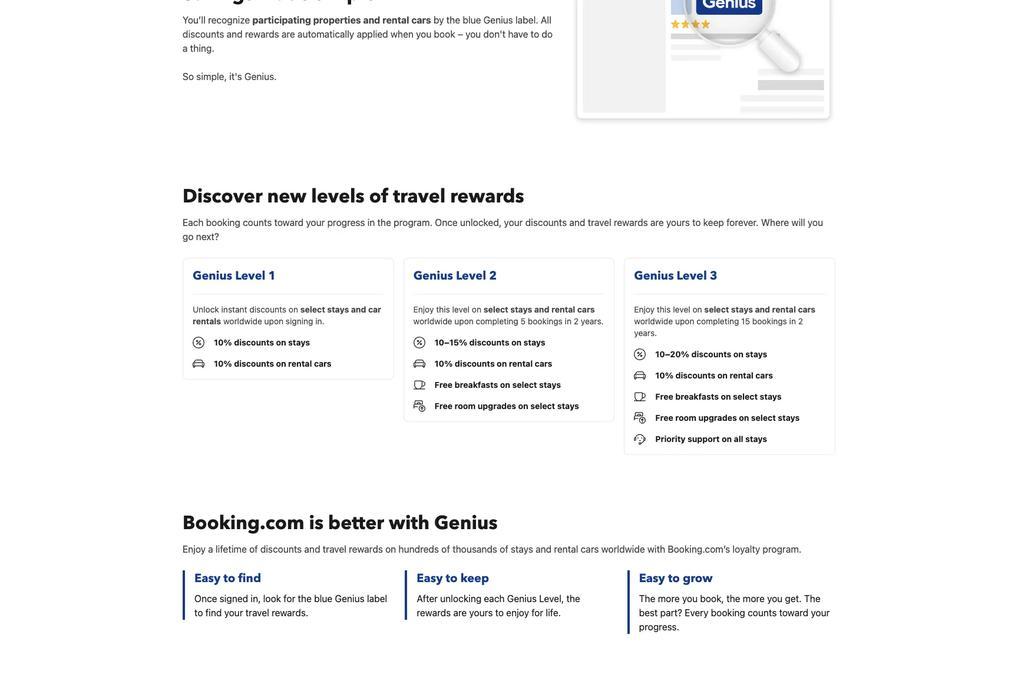 Task type: vqa. For each thing, say whether or not it's contained in the screenshot.
Skyline
no



Task type: locate. For each thing, give the bounding box(es) containing it.
1 vertical spatial for
[[532, 608, 543, 619]]

10% for genius level 1
[[214, 359, 232, 369]]

1 vertical spatial upgrades
[[699, 413, 737, 423]]

after unlocking each genius level, the rewards are yours to enjoy for life.
[[417, 594, 580, 619]]

0 horizontal spatial room
[[455, 402, 476, 412]]

0 vertical spatial blue
[[463, 15, 481, 25]]

in right progress
[[368, 218, 375, 228]]

to up signed
[[223, 571, 235, 587]]

the inside the by the blue genius label. all discounts and rewards are automatically applied when you book – you don't have to do a thing.
[[447, 15, 460, 25]]

2 horizontal spatial enjoy
[[634, 305, 655, 315]]

the right by
[[447, 15, 460, 25]]

free room upgrades on select stays
[[435, 402, 579, 412], [655, 413, 800, 423]]

this inside enjoy this level on select stays and rental cars worldwide upon completing 5 bookings in 2 years.
[[436, 305, 450, 315]]

this inside enjoy this level on select stays and rental cars worldwide upon completing 15 bookings in 2 years.
[[657, 305, 671, 315]]

0 horizontal spatial upgrades
[[478, 402, 516, 412]]

more
[[658, 594, 680, 605], [743, 594, 765, 605]]

go
[[183, 232, 194, 242]]

2 inside enjoy this level on select stays and rental cars worldwide upon completing 5 bookings in 2 years.
[[574, 317, 579, 327]]

0 vertical spatial find
[[238, 571, 261, 587]]

years. inside enjoy this level on select stays and rental cars worldwide upon completing 5 bookings in 2 years.
[[581, 317, 604, 327]]

10% discounts on rental cars
[[214, 359, 332, 369], [435, 359, 552, 369], [655, 371, 773, 381]]

to left do at the right top of the page
[[531, 29, 539, 39]]

2 the from the left
[[804, 594, 821, 605]]

room for 3
[[676, 413, 697, 423]]

1 vertical spatial a
[[208, 545, 213, 555]]

have
[[508, 29, 528, 39]]

blue
[[463, 15, 481, 25], [314, 594, 333, 605]]

2 up enjoy this level on select stays and rental cars worldwide upon completing 5 bookings in 2 years.
[[489, 268, 497, 284]]

free breakfasts on select stays down 10–15% discounts on stays
[[435, 380, 561, 390]]

bookings
[[528, 317, 563, 327], [752, 317, 787, 327]]

0 horizontal spatial easy
[[194, 571, 221, 587]]

toward down get.
[[779, 608, 809, 619]]

2 bookings from the left
[[752, 317, 787, 327]]

do
[[542, 29, 553, 39]]

in right 15
[[789, 317, 796, 327]]

upon up 10% discounts on stays
[[264, 317, 284, 327]]

rewards inside after unlocking each genius level, the rewards are yours to enjoy for life.
[[417, 608, 451, 619]]

in inside each booking counts toward your progress in the program. once unlocked, your discounts and travel rewards are yours to keep forever. where will you go next?
[[368, 218, 375, 228]]

1 horizontal spatial are
[[453, 608, 467, 619]]

room
[[455, 402, 476, 412], [676, 413, 697, 423]]

label
[[367, 594, 387, 605]]

toward
[[274, 218, 304, 228], [779, 608, 809, 619]]

0 horizontal spatial completing
[[476, 317, 518, 327]]

1 horizontal spatial the
[[804, 594, 821, 605]]

once left signed
[[194, 594, 217, 605]]

keep
[[703, 218, 724, 228], [461, 571, 489, 587]]

0 horizontal spatial bookings
[[528, 317, 563, 327]]

3 upon from the left
[[675, 317, 694, 327]]

easy up signed
[[194, 571, 221, 587]]

0 vertical spatial program.
[[394, 218, 433, 228]]

free breakfasts on select stays for genius level 2
[[435, 380, 561, 390]]

1 horizontal spatial in
[[565, 317, 572, 327]]

to
[[531, 29, 539, 39], [692, 218, 701, 228], [223, 571, 235, 587], [446, 571, 458, 587], [668, 571, 680, 587], [194, 608, 203, 619], [495, 608, 504, 619]]

yours
[[666, 218, 690, 228], [469, 608, 493, 619]]

once
[[435, 218, 458, 228], [194, 594, 217, 605]]

1 horizontal spatial with
[[648, 545, 665, 555]]

0 horizontal spatial years.
[[581, 317, 604, 327]]

1 horizontal spatial enjoy
[[413, 305, 434, 315]]

0 vertical spatial counts
[[243, 218, 272, 228]]

for
[[284, 594, 295, 605], [532, 608, 543, 619]]

years. for genius level 3
[[634, 328, 657, 338]]

simple,
[[196, 71, 227, 82]]

the
[[639, 594, 656, 605], [804, 594, 821, 605]]

1 horizontal spatial free breakfasts on select stays
[[655, 392, 782, 402]]

to down each
[[495, 608, 504, 619]]

and inside enjoy this level on select stays and rental cars worldwide upon completing 15 bookings in 2 years.
[[755, 305, 770, 315]]

2 for genius level 2
[[574, 317, 579, 327]]

upgrades
[[478, 402, 516, 412], [699, 413, 737, 423]]

0 horizontal spatial free room upgrades on select stays
[[435, 402, 579, 412]]

1 vertical spatial booking
[[711, 608, 745, 619]]

booking up next?
[[206, 218, 240, 228]]

lifetime
[[216, 545, 247, 555]]

for up rewards.
[[284, 594, 295, 605]]

2 horizontal spatial are
[[651, 218, 664, 228]]

rentals
[[193, 317, 221, 327]]

savings made simple image
[[572, 0, 836, 126]]

1 easy from the left
[[194, 571, 221, 587]]

2
[[489, 268, 497, 284], [574, 317, 579, 327], [798, 317, 803, 327]]

easy for easy to find
[[194, 571, 221, 587]]

years. inside enjoy this level on select stays and rental cars worldwide upon completing 15 bookings in 2 years.
[[634, 328, 657, 338]]

the right progress
[[377, 218, 391, 228]]

don't
[[484, 29, 506, 39]]

are inside the by the blue genius label. all discounts and rewards are automatically applied when you book – you don't have to do a thing.
[[282, 29, 295, 39]]

0 vertical spatial room
[[455, 402, 476, 412]]

applied
[[357, 29, 388, 39]]

the right book, on the right of the page
[[727, 594, 740, 605]]

for inside once signed in, look for the blue genius label to find your travel rewards.
[[284, 594, 295, 605]]

1 vertical spatial free room upgrades on select stays
[[655, 413, 800, 423]]

level down genius level 3
[[673, 305, 690, 315]]

find inside once signed in, look for the blue genius label to find your travel rewards.
[[205, 608, 222, 619]]

1 vertical spatial room
[[676, 413, 697, 423]]

1 horizontal spatial breakfasts
[[676, 392, 719, 402]]

10–20%
[[655, 350, 689, 360]]

10% discounts on rental cars for genius level 3
[[655, 371, 773, 381]]

a left thing.
[[183, 43, 188, 54]]

the inside each booking counts toward your progress in the program. once unlocked, your discounts and travel rewards are yours to keep forever. where will you go next?
[[377, 218, 391, 228]]

priority
[[655, 435, 686, 445]]

2 right 5
[[574, 317, 579, 327]]

1 bookings from the left
[[528, 317, 563, 327]]

0 vertical spatial free breakfasts on select stays
[[435, 380, 561, 390]]

life.
[[546, 608, 561, 619]]

level inside enjoy this level on select stays and rental cars worldwide upon completing 15 bookings in 2 years.
[[673, 305, 690, 315]]

2 horizontal spatial 10% discounts on rental cars
[[655, 371, 773, 381]]

1 vertical spatial keep
[[461, 571, 489, 587]]

bookings inside enjoy this level on select stays and rental cars worldwide upon completing 5 bookings in 2 years.
[[528, 317, 563, 327]]

2 completing from the left
[[697, 317, 739, 327]]

level
[[452, 305, 470, 315], [673, 305, 690, 315]]

hundreds
[[399, 545, 439, 555]]

worldwide inside enjoy this level on select stays and rental cars worldwide upon completing 15 bookings in 2 years.
[[634, 317, 673, 327]]

10% down 10–20%
[[655, 371, 674, 381]]

are down unlocking
[[453, 608, 467, 619]]

booking.com
[[183, 511, 304, 537]]

1 vertical spatial free breakfasts on select stays
[[655, 392, 782, 402]]

0 horizontal spatial program.
[[394, 218, 433, 228]]

10% discounts on rental cars down 10–15% discounts on stays
[[435, 359, 552, 369]]

bookings right 15
[[752, 317, 787, 327]]

program.
[[394, 218, 433, 228], [763, 545, 802, 555]]

breakfasts
[[455, 380, 498, 390], [676, 392, 719, 402]]

1 upon from the left
[[264, 317, 284, 327]]

2 horizontal spatial 2
[[798, 317, 803, 327]]

1 horizontal spatial completing
[[697, 317, 739, 327]]

1 vertical spatial counts
[[748, 608, 777, 619]]

participating
[[252, 15, 311, 25]]

level down the genius level 2
[[452, 305, 470, 315]]

1 horizontal spatial years.
[[634, 328, 657, 338]]

completing for genius level 2
[[476, 317, 518, 327]]

completing for genius level 3
[[697, 317, 739, 327]]

enjoy
[[413, 305, 434, 315], [634, 305, 655, 315], [183, 545, 206, 555]]

10% for genius level 2
[[435, 359, 453, 369]]

booking
[[206, 218, 240, 228], [711, 608, 745, 619]]

0 horizontal spatial free breakfasts on select stays
[[435, 380, 561, 390]]

breakfasts for 2
[[455, 380, 498, 390]]

10% down 10–15%
[[435, 359, 453, 369]]

10% for genius level 3
[[655, 371, 674, 381]]

to left forever.
[[692, 218, 701, 228]]

this up 10–15%
[[436, 305, 450, 315]]

genius level 3
[[634, 268, 718, 284]]

blue right look
[[314, 594, 333, 605]]

1 horizontal spatial once
[[435, 218, 458, 228]]

your inside the more you book, the more you get. the best part? every booking counts toward your progress.
[[811, 608, 830, 619]]

1 horizontal spatial keep
[[703, 218, 724, 228]]

breakfasts down 10–15% discounts on stays
[[455, 380, 498, 390]]

upon inside enjoy this level on select stays and rental cars worldwide upon completing 15 bookings in 2 years.
[[675, 317, 694, 327]]

thing.
[[190, 43, 214, 54]]

completing inside enjoy this level on select stays and rental cars worldwide upon completing 5 bookings in 2 years.
[[476, 317, 518, 327]]

discounts
[[183, 29, 224, 39], [525, 218, 567, 228], [249, 305, 286, 315], [234, 338, 274, 348], [469, 338, 509, 348], [692, 350, 732, 360], [234, 359, 274, 369], [455, 359, 495, 369], [676, 371, 716, 381], [260, 545, 302, 555]]

level for 1
[[235, 268, 266, 284]]

1 completing from the left
[[476, 317, 518, 327]]

blue inside once signed in, look for the blue genius label to find your travel rewards.
[[314, 594, 333, 605]]

2 vertical spatial are
[[453, 608, 467, 619]]

1 the from the left
[[639, 594, 656, 605]]

10% down rentals
[[214, 338, 232, 348]]

you up every
[[682, 594, 698, 605]]

find down signed
[[205, 608, 222, 619]]

and inside each booking counts toward your progress in the program. once unlocked, your discounts and travel rewards are yours to keep forever. where will you go next?
[[569, 218, 585, 228]]

enjoy down the genius level 2
[[413, 305, 434, 315]]

10% down 10% discounts on stays
[[214, 359, 232, 369]]

priority support on all stays
[[655, 435, 767, 445]]

rental inside enjoy this level on select stays and rental cars worldwide upon completing 5 bookings in 2 years.
[[552, 305, 575, 315]]

1 horizontal spatial yours
[[666, 218, 690, 228]]

1 vertical spatial toward
[[779, 608, 809, 619]]

of right hundreds
[[442, 545, 450, 555]]

booking down book, on the right of the page
[[711, 608, 745, 619]]

0 horizontal spatial 10% discounts on rental cars
[[214, 359, 332, 369]]

this down genius level 3
[[657, 305, 671, 315]]

2 this from the left
[[657, 305, 671, 315]]

1 vertical spatial find
[[205, 608, 222, 619]]

of
[[369, 184, 389, 210], [249, 545, 258, 555], [442, 545, 450, 555], [500, 545, 508, 555]]

1 level from the left
[[452, 305, 470, 315]]

0 vertical spatial keep
[[703, 218, 724, 228]]

cars
[[412, 15, 431, 25], [577, 305, 595, 315], [798, 305, 816, 315], [314, 359, 332, 369], [535, 359, 552, 369], [756, 371, 773, 381], [581, 545, 599, 555]]

breakfasts up support
[[676, 392, 719, 402]]

upon inside enjoy this level on select stays and rental cars worldwide upon completing 5 bookings in 2 years.
[[455, 317, 474, 327]]

0 vertical spatial booking
[[206, 218, 240, 228]]

the inside once signed in, look for the blue genius label to find your travel rewards.
[[298, 594, 312, 605]]

1 horizontal spatial for
[[532, 608, 543, 619]]

0 horizontal spatial level
[[235, 268, 266, 284]]

of right levels
[[369, 184, 389, 210]]

with
[[389, 511, 430, 537], [648, 545, 665, 555]]

yours inside after unlocking each genius level, the rewards are yours to enjoy for life.
[[469, 608, 493, 619]]

0 horizontal spatial upon
[[264, 317, 284, 327]]

blue inside the by the blue genius label. all discounts and rewards are automatically applied when you book – you don't have to do a thing.
[[463, 15, 481, 25]]

keep left forever.
[[703, 218, 724, 228]]

in right 5
[[565, 317, 572, 327]]

enjoy down genius level 3
[[634, 305, 655, 315]]

support
[[688, 435, 720, 445]]

yours inside each booking counts toward your progress in the program. once unlocked, your discounts and travel rewards are yours to keep forever. where will you go next?
[[666, 218, 690, 228]]

0 horizontal spatial find
[[205, 608, 222, 619]]

of right thousands
[[500, 545, 508, 555]]

breakfasts for 3
[[676, 392, 719, 402]]

a inside the by the blue genius label. all discounts and rewards are automatically applied when you book – you don't have to do a thing.
[[183, 43, 188, 54]]

10% discounts on stays
[[214, 338, 310, 348]]

0 horizontal spatial this
[[436, 305, 450, 315]]

0 vertical spatial toward
[[274, 218, 304, 228]]

keep up unlocking
[[461, 571, 489, 587]]

0 horizontal spatial the
[[639, 594, 656, 605]]

program. inside each booking counts toward your progress in the program. once unlocked, your discounts and travel rewards are yours to keep forever. where will you go next?
[[394, 218, 433, 228]]

0 horizontal spatial blue
[[314, 594, 333, 605]]

years. for genius level 2
[[581, 317, 604, 327]]

0 horizontal spatial counts
[[243, 218, 272, 228]]

yours down each
[[469, 608, 493, 619]]

10% discounts on rental cars for genius level 2
[[435, 359, 552, 369]]

with up hundreds
[[389, 511, 430, 537]]

easy for easy to keep
[[417, 571, 443, 587]]

your
[[306, 218, 325, 228], [504, 218, 523, 228], [224, 608, 243, 619], [811, 608, 830, 619]]

to inside each booking counts toward your progress in the program. once unlocked, your discounts and travel rewards are yours to keep forever. where will you go next?
[[692, 218, 701, 228]]

car
[[368, 305, 381, 315]]

travel inside each booking counts toward your progress in the program. once unlocked, your discounts and travel rewards are yours to keep forever. where will you go next?
[[588, 218, 611, 228]]

1 vertical spatial yours
[[469, 608, 493, 619]]

1 horizontal spatial bookings
[[752, 317, 787, 327]]

look
[[263, 594, 281, 605]]

free breakfasts on select stays down 10–20% discounts on stays
[[655, 392, 782, 402]]

blue up –
[[463, 15, 481, 25]]

0 vertical spatial years.
[[581, 317, 604, 327]]

0 vertical spatial are
[[282, 29, 295, 39]]

1 vertical spatial blue
[[314, 594, 333, 605]]

completing inside enjoy this level on select stays and rental cars worldwide upon completing 15 bookings in 2 years.
[[697, 317, 739, 327]]

enjoy inside enjoy this level on select stays and rental cars worldwide upon completing 5 bookings in 2 years.
[[413, 305, 434, 315]]

will
[[792, 218, 805, 228]]

travel
[[393, 184, 446, 210], [588, 218, 611, 228], [323, 545, 346, 555], [246, 608, 269, 619]]

select
[[300, 305, 325, 315], [484, 305, 508, 315], [704, 305, 729, 315], [512, 380, 537, 390], [733, 392, 758, 402], [531, 402, 555, 412], [751, 413, 776, 423]]

to inside the by the blue genius label. all discounts and rewards are automatically applied when you book – you don't have to do a thing.
[[531, 29, 539, 39]]

1 horizontal spatial upon
[[455, 317, 474, 327]]

genius inside once signed in, look for the blue genius label to find your travel rewards.
[[335, 594, 365, 605]]

1 horizontal spatial program.
[[763, 545, 802, 555]]

more left get.
[[743, 594, 765, 605]]

genius
[[484, 15, 513, 25], [193, 268, 232, 284], [413, 268, 453, 284], [634, 268, 674, 284], [434, 511, 498, 537], [335, 594, 365, 605], [507, 594, 537, 605]]

0 horizontal spatial are
[[282, 29, 295, 39]]

stays inside enjoy this level on select stays and rental cars worldwide upon completing 5 bookings in 2 years.
[[510, 305, 532, 315]]

level left 3
[[677, 268, 707, 284]]

1 this from the left
[[436, 305, 450, 315]]

1 horizontal spatial 2
[[574, 317, 579, 327]]

2 level from the left
[[673, 305, 690, 315]]

0 vertical spatial a
[[183, 43, 188, 54]]

each
[[183, 218, 204, 228]]

1 vertical spatial once
[[194, 594, 217, 605]]

level inside enjoy this level on select stays and rental cars worldwide upon completing 5 bookings in 2 years.
[[452, 305, 470, 315]]

worldwide
[[223, 317, 262, 327], [413, 317, 452, 327], [634, 317, 673, 327], [601, 545, 645, 555]]

bookings right 5
[[528, 317, 563, 327]]

10%
[[214, 338, 232, 348], [214, 359, 232, 369], [435, 359, 453, 369], [655, 371, 674, 381]]

0 horizontal spatial with
[[389, 511, 430, 537]]

counts
[[243, 218, 272, 228], [748, 608, 777, 619]]

and inside select stays and car rentals
[[351, 305, 366, 315]]

when
[[391, 29, 414, 39]]

rewards inside each booking counts toward your progress in the program. once unlocked, your discounts and travel rewards are yours to keep forever. where will you go next?
[[614, 218, 648, 228]]

1 vertical spatial breakfasts
[[676, 392, 719, 402]]

3 easy from the left
[[639, 571, 665, 587]]

you
[[416, 29, 432, 39], [466, 29, 481, 39], [808, 218, 823, 228], [682, 594, 698, 605], [767, 594, 783, 605]]

2 right 15
[[798, 317, 803, 327]]

cars inside enjoy this level on select stays and rental cars worldwide upon completing 5 bookings in 2 years.
[[577, 305, 595, 315]]

completing up 10–15% discounts on stays
[[476, 317, 518, 327]]

1 more from the left
[[658, 594, 680, 605]]

booking inside the more you book, the more you get. the best part? every booking counts toward your progress.
[[711, 608, 745, 619]]

2 upon from the left
[[455, 317, 474, 327]]

1 horizontal spatial level
[[456, 268, 486, 284]]

bookings inside enjoy this level on select stays and rental cars worldwide upon completing 15 bookings in 2 years.
[[752, 317, 787, 327]]

forever.
[[727, 218, 759, 228]]

1 vertical spatial are
[[651, 218, 664, 228]]

1 horizontal spatial blue
[[463, 15, 481, 25]]

3 level from the left
[[677, 268, 707, 284]]

a left the lifetime
[[208, 545, 213, 555]]

are down participating
[[282, 29, 295, 39]]

0 horizontal spatial booking
[[206, 218, 240, 228]]

0 horizontal spatial once
[[194, 594, 217, 605]]

1 horizontal spatial a
[[208, 545, 213, 555]]

you right will at the right of page
[[808, 218, 823, 228]]

completing left 15
[[697, 317, 739, 327]]

rental inside enjoy this level on select stays and rental cars worldwide upon completing 15 bookings in 2 years.
[[772, 305, 796, 315]]

free breakfasts on select stays for genius level 3
[[655, 392, 782, 402]]

0 vertical spatial breakfasts
[[455, 380, 498, 390]]

enjoy inside enjoy this level on select stays and rental cars worldwide upon completing 15 bookings in 2 years.
[[634, 305, 655, 315]]

and
[[363, 15, 380, 25], [227, 29, 243, 39], [569, 218, 585, 228], [351, 305, 366, 315], [534, 305, 550, 315], [755, 305, 770, 315], [304, 545, 320, 555], [536, 545, 552, 555]]

easy up after
[[417, 571, 443, 587]]

on inside enjoy this level on select stays and rental cars worldwide upon completing 15 bookings in 2 years.
[[693, 305, 702, 315]]

this for genius level 3
[[657, 305, 671, 315]]

to inside after unlocking each genius level, the rewards are yours to enjoy for life.
[[495, 608, 504, 619]]

on inside enjoy this level on select stays and rental cars worldwide upon completing 5 bookings in 2 years.
[[472, 305, 481, 315]]

upon up 10–20%
[[675, 317, 694, 327]]

1 horizontal spatial this
[[657, 305, 671, 315]]

enjoy left the lifetime
[[183, 545, 206, 555]]

once left unlocked,
[[435, 218, 458, 228]]

free
[[435, 380, 453, 390], [655, 392, 673, 402], [435, 402, 453, 412], [655, 413, 673, 423]]

yours up genius level 3
[[666, 218, 690, 228]]

level down unlocked,
[[456, 268, 486, 284]]

0 horizontal spatial level
[[452, 305, 470, 315]]

stays
[[327, 305, 349, 315], [510, 305, 532, 315], [731, 305, 753, 315], [288, 338, 310, 348], [524, 338, 545, 348], [746, 350, 768, 360], [539, 380, 561, 390], [760, 392, 782, 402], [557, 402, 579, 412], [778, 413, 800, 423], [746, 435, 767, 445], [511, 545, 533, 555]]

find up in, in the bottom of the page
[[238, 571, 261, 587]]

upon up 10–15%
[[455, 317, 474, 327]]

level for 2
[[452, 305, 470, 315]]

for left life.
[[532, 608, 543, 619]]

genius level 2
[[413, 268, 497, 284]]

are
[[282, 29, 295, 39], [651, 218, 664, 228], [453, 608, 467, 619]]

10% discounts on rental cars down 10% discounts on stays
[[214, 359, 332, 369]]

0 horizontal spatial a
[[183, 43, 188, 54]]

you left get.
[[767, 594, 783, 605]]

1 vertical spatial years.
[[634, 328, 657, 338]]

bookings for genius level 2
[[528, 317, 563, 327]]

1 horizontal spatial counts
[[748, 608, 777, 619]]

enjoy a lifetime of discounts and travel rewards on hundreds of thousands of stays and rental cars worldwide with booking.com's loyalty program.
[[183, 545, 802, 555]]

easy
[[194, 571, 221, 587], [417, 571, 443, 587], [639, 571, 665, 587]]

1 horizontal spatial toward
[[779, 608, 809, 619]]

1 vertical spatial with
[[648, 545, 665, 555]]

1 horizontal spatial upgrades
[[699, 413, 737, 423]]

0 vertical spatial free room upgrades on select stays
[[435, 402, 579, 412]]

1 horizontal spatial more
[[743, 594, 765, 605]]

the right get.
[[804, 594, 821, 605]]

1 horizontal spatial level
[[673, 305, 690, 315]]

automatically
[[298, 29, 354, 39]]

booking.com's
[[668, 545, 730, 555]]

are up genius level 3
[[651, 218, 664, 228]]

in inside enjoy this level on select stays and rental cars worldwide upon completing 5 bookings in 2 years.
[[565, 317, 572, 327]]

in inside enjoy this level on select stays and rental cars worldwide upon completing 15 bookings in 2 years.
[[789, 317, 796, 327]]

the up rewards.
[[298, 594, 312, 605]]

to up unlocking
[[446, 571, 458, 587]]

1 horizontal spatial booking
[[711, 608, 745, 619]]

in
[[368, 218, 375, 228], [565, 317, 572, 327], [789, 317, 796, 327]]

0 horizontal spatial toward
[[274, 218, 304, 228]]

2 inside enjoy this level on select stays and rental cars worldwide upon completing 15 bookings in 2 years.
[[798, 317, 803, 327]]

0 vertical spatial for
[[284, 594, 295, 605]]

with up 'easy to grow'
[[648, 545, 665, 555]]

easy up best
[[639, 571, 665, 587]]

to down easy to find
[[194, 608, 203, 619]]

the inside after unlocking each genius level, the rewards are yours to enjoy for life.
[[567, 594, 580, 605]]

the right level,
[[567, 594, 580, 605]]

this for genius level 2
[[436, 305, 450, 315]]

toward down new
[[274, 218, 304, 228]]

years.
[[581, 317, 604, 327], [634, 328, 657, 338]]

0 horizontal spatial in
[[368, 218, 375, 228]]

0 horizontal spatial for
[[284, 594, 295, 605]]

2 for genius level 3
[[798, 317, 803, 327]]

2 horizontal spatial easy
[[639, 571, 665, 587]]

10–15% discounts on stays
[[435, 338, 545, 348]]

stays inside enjoy this level on select stays and rental cars worldwide upon completing 15 bookings in 2 years.
[[731, 305, 753, 315]]

in for genius level 2
[[565, 317, 572, 327]]

more up part?
[[658, 594, 680, 605]]

free breakfasts on select stays
[[435, 380, 561, 390], [655, 392, 782, 402]]

rewards
[[245, 29, 279, 39], [450, 184, 524, 210], [614, 218, 648, 228], [349, 545, 383, 555], [417, 608, 451, 619]]

10% discounts on rental cars down 10–20% discounts on stays
[[655, 371, 773, 381]]

1 horizontal spatial room
[[676, 413, 697, 423]]

0 horizontal spatial breakfasts
[[455, 380, 498, 390]]

discounts inside the by the blue genius label. all discounts and rewards are automatically applied when you book – you don't have to do a thing.
[[183, 29, 224, 39]]

2 easy from the left
[[417, 571, 443, 587]]

2 level from the left
[[456, 268, 486, 284]]

level left 1
[[235, 268, 266, 284]]

1 horizontal spatial easy
[[417, 571, 443, 587]]

the up best
[[639, 594, 656, 605]]

1 level from the left
[[235, 268, 266, 284]]

1 horizontal spatial free room upgrades on select stays
[[655, 413, 800, 423]]

of right the lifetime
[[249, 545, 258, 555]]



Task type: describe. For each thing, give the bounding box(es) containing it.
by
[[434, 15, 444, 25]]

where
[[761, 218, 789, 228]]

in,
[[251, 594, 261, 605]]

you right –
[[466, 29, 481, 39]]

2 more from the left
[[743, 594, 765, 605]]

all
[[541, 15, 552, 25]]

15
[[741, 317, 750, 327]]

5
[[521, 317, 526, 327]]

to left grow on the right
[[668, 571, 680, 587]]

free room upgrades on select stays for 3
[[655, 413, 800, 423]]

book,
[[700, 594, 724, 605]]

loyalty
[[733, 545, 760, 555]]

progress
[[327, 218, 365, 228]]

select inside select stays and car rentals
[[300, 305, 325, 315]]

upgrades for 2
[[478, 402, 516, 412]]

it's
[[229, 71, 242, 82]]

level,
[[539, 594, 564, 605]]

3
[[710, 268, 718, 284]]

best
[[639, 608, 658, 619]]

unlock
[[193, 305, 219, 315]]

once inside each booking counts toward your progress in the program. once unlocked, your discounts and travel rewards are yours to keep forever. where will you go next?
[[435, 218, 458, 228]]

easy to grow
[[639, 571, 713, 587]]

progress.
[[639, 622, 679, 633]]

worldwide inside enjoy this level on select stays and rental cars worldwide upon completing 5 bookings in 2 years.
[[413, 317, 452, 327]]

enjoy this level on select stays and rental cars worldwide upon completing 15 bookings in 2 years.
[[634, 305, 816, 338]]

each
[[484, 594, 505, 605]]

levels
[[311, 184, 365, 210]]

after
[[417, 594, 438, 605]]

recognize
[[208, 15, 250, 25]]

discover new levels of travel rewards
[[183, 184, 524, 210]]

your inside once signed in, look for the blue genius label to find your travel rewards.
[[224, 608, 243, 619]]

are inside after unlocking each genius level, the rewards are yours to enjoy for life.
[[453, 608, 467, 619]]

select inside enjoy this level on select stays and rental cars worldwide upon completing 5 bookings in 2 years.
[[484, 305, 508, 315]]

genius inside after unlocking each genius level, the rewards are yours to enjoy for life.
[[507, 594, 537, 605]]

easy for easy to grow
[[639, 571, 665, 587]]

room for 2
[[455, 402, 476, 412]]

and inside the by the blue genius label. all discounts and rewards are automatically applied when you book – you don't have to do a thing.
[[227, 29, 243, 39]]

get.
[[785, 594, 802, 605]]

thousands
[[453, 545, 497, 555]]

genius inside the by the blue genius label. all discounts and rewards are automatically applied when you book – you don't have to do a thing.
[[484, 15, 513, 25]]

once inside once signed in, look for the blue genius label to find your travel rewards.
[[194, 594, 217, 605]]

the inside the more you book, the more you get. the best part? every booking counts toward your progress.
[[727, 594, 740, 605]]

instant
[[221, 305, 247, 315]]

unlocked,
[[460, 218, 502, 228]]

genius level 1
[[193, 268, 276, 284]]

rewards inside the by the blue genius label. all discounts and rewards are automatically applied when you book – you don't have to do a thing.
[[245, 29, 279, 39]]

unlock instant discounts on
[[193, 305, 300, 315]]

once signed in, look for the blue genius label to find your travel rewards.
[[194, 594, 387, 619]]

properties
[[313, 15, 361, 25]]

is
[[309, 511, 324, 537]]

easy to find
[[194, 571, 261, 587]]

booking.com is better with genius
[[183, 511, 498, 537]]

enjoy this level on select stays and rental cars worldwide upon completing 5 bookings in 2 years.
[[413, 305, 604, 327]]

upgrades for 3
[[699, 413, 737, 423]]

level for 2
[[456, 268, 486, 284]]

10–15%
[[435, 338, 467, 348]]

0 vertical spatial with
[[389, 511, 430, 537]]

counts inside each booking counts toward your progress in the program. once unlocked, your discounts and travel rewards are yours to keep forever. where will you go next?
[[243, 218, 272, 228]]

all
[[734, 435, 744, 445]]

book
[[434, 29, 455, 39]]

cars inside enjoy this level on select stays and rental cars worldwide upon completing 15 bookings in 2 years.
[[798, 305, 816, 315]]

label.
[[516, 15, 538, 25]]

toward inside each booking counts toward your progress in the program. once unlocked, your discounts and travel rewards are yours to keep forever. where will you go next?
[[274, 218, 304, 228]]

bookings for genius level 3
[[752, 317, 787, 327]]

in.
[[315, 317, 325, 327]]

are inside each booking counts toward your progress in the program. once unlocked, your discounts and travel rewards are yours to keep forever. where will you go next?
[[651, 218, 664, 228]]

–
[[458, 29, 463, 39]]

0 horizontal spatial 2
[[489, 268, 497, 284]]

you inside each booking counts toward your progress in the program. once unlocked, your discounts and travel rewards are yours to keep forever. where will you go next?
[[808, 218, 823, 228]]

0 horizontal spatial enjoy
[[183, 545, 206, 555]]

stays inside select stays and car rentals
[[327, 305, 349, 315]]

toward inside the more you book, the more you get. the best part? every booking counts toward your progress.
[[779, 608, 809, 619]]

grow
[[683, 571, 713, 587]]

1 vertical spatial program.
[[763, 545, 802, 555]]

enjoy
[[506, 608, 529, 619]]

upon for genius level 2
[[455, 317, 474, 327]]

easy to keep
[[417, 571, 489, 587]]

worldwide upon signing in.
[[221, 317, 325, 327]]

0 horizontal spatial keep
[[461, 571, 489, 587]]

free room upgrades on select stays for 2
[[435, 402, 579, 412]]

you'll recognize participating properties and rental cars
[[183, 15, 431, 25]]

in for genius level 3
[[789, 317, 796, 327]]

level for 3
[[677, 268, 707, 284]]

counts inside the more you book, the more you get. the best part? every booking counts toward your progress.
[[748, 608, 777, 619]]

and inside enjoy this level on select stays and rental cars worldwide upon completing 5 bookings in 2 years.
[[534, 305, 550, 315]]

signed
[[220, 594, 248, 605]]

for inside after unlocking each genius level, the rewards are yours to enjoy for life.
[[532, 608, 543, 619]]

keep inside each booking counts toward your progress in the program. once unlocked, your discounts and travel rewards are yours to keep forever. where will you go next?
[[703, 218, 724, 228]]

10% discounts on rental cars for genius level 1
[[214, 359, 332, 369]]

select inside enjoy this level on select stays and rental cars worldwide upon completing 15 bookings in 2 years.
[[704, 305, 729, 315]]

signing
[[286, 317, 313, 327]]

you left book
[[416, 29, 432, 39]]

the more you book, the more you get. the best part? every booking counts toward your progress.
[[639, 594, 830, 633]]

you'll
[[183, 15, 206, 25]]

discover
[[183, 184, 263, 210]]

level for 3
[[673, 305, 690, 315]]

so simple, it's genius.
[[183, 71, 277, 82]]

upon for genius level 3
[[675, 317, 694, 327]]

part?
[[660, 608, 682, 619]]

rewards.
[[272, 608, 308, 619]]

to inside once signed in, look for the blue genius label to find your travel rewards.
[[194, 608, 203, 619]]

each booking counts toward your progress in the program. once unlocked, your discounts and travel rewards are yours to keep forever. where will you go next?
[[183, 218, 823, 242]]

discounts inside each booking counts toward your progress in the program. once unlocked, your discounts and travel rewards are yours to keep forever. where will you go next?
[[525, 218, 567, 228]]

by the blue genius label. all discounts and rewards are automatically applied when you book – you don't have to do a thing.
[[183, 15, 553, 54]]

1
[[268, 268, 276, 284]]

10–20% discounts on stays
[[655, 350, 768, 360]]

booking inside each booking counts toward your progress in the program. once unlocked, your discounts and travel rewards are yours to keep forever. where will you go next?
[[206, 218, 240, 228]]

next?
[[196, 232, 219, 242]]

enjoy for genius level 2
[[413, 305, 434, 315]]

new
[[267, 184, 307, 210]]

genius.
[[245, 71, 277, 82]]

unlocking
[[440, 594, 482, 605]]

enjoy for genius level 3
[[634, 305, 655, 315]]

so
[[183, 71, 194, 82]]

travel inside once signed in, look for the blue genius label to find your travel rewards.
[[246, 608, 269, 619]]

better
[[328, 511, 384, 537]]

select stays and car rentals
[[193, 305, 381, 327]]

every
[[685, 608, 709, 619]]



